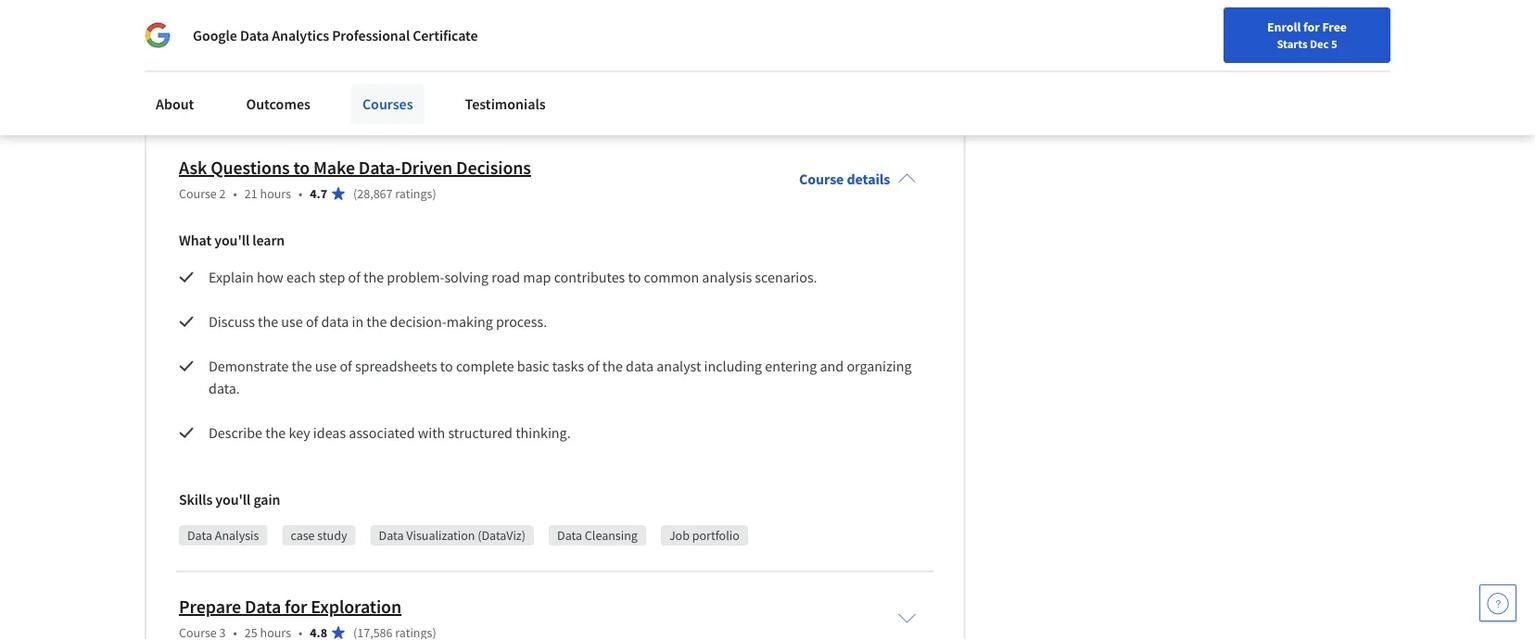 Task type: describe. For each thing, give the bounding box(es) containing it.
data visualization (dataviz)
[[379, 528, 526, 545]]

basic
[[517, 357, 549, 376]]

analytics
[[272, 26, 329, 45]]

decision-
[[390, 313, 447, 332]]

coursera image
[[22, 15, 140, 45]]

gain
[[254, 491, 281, 510]]

5
[[1332, 36, 1338, 51]]

and
[[820, 357, 844, 376]]

what
[[179, 231, 212, 250]]

free
[[1323, 19, 1348, 35]]

0 horizontal spatial to
[[293, 157, 310, 180]]

thinking.
[[516, 424, 571, 443]]

size
[[436, 89, 458, 105]]

questions
[[211, 157, 290, 180]]

)
[[433, 186, 437, 203]]

course for course 2 • 21 hours •
[[179, 186, 217, 203]]

1 • from the left
[[233, 186, 237, 203]]

data.
[[209, 380, 240, 398]]

to inside demonstrate the use of spreadsheets to complete basic tasks of the data analyst including entering and organizing data.
[[440, 357, 453, 376]]

associated
[[349, 424, 415, 443]]

ideas
[[313, 424, 346, 443]]

data for data integrity
[[287, 89, 312, 105]]

tasks
[[552, 357, 584, 376]]

make
[[313, 157, 355, 180]]

making
[[447, 313, 493, 332]]

course details
[[799, 170, 891, 189]]

skills
[[179, 491, 213, 510]]

2
[[219, 186, 226, 203]]

driven
[[401, 157, 453, 180]]

step
[[319, 268, 345, 287]]

course details button
[[785, 144, 931, 215]]

1 vertical spatial for
[[285, 596, 307, 619]]

google data analytics professional certificate
[[193, 26, 478, 45]]

skills you'll gain
[[179, 491, 281, 510]]

enroll
[[1268, 19, 1302, 35]]

including
[[704, 357, 762, 376]]

data for data visualization (dataviz)
[[379, 528, 404, 545]]

cleansing
[[585, 528, 638, 545]]

data inside demonstrate the use of spreadsheets to complete basic tasks of the data analyst including entering and organizing data.
[[626, 357, 654, 376]]

data-
[[359, 157, 401, 180]]

show notifications image
[[1285, 23, 1308, 45]]

spreadsheet
[[187, 89, 256, 105]]

of right the tasks
[[587, 357, 600, 376]]

visualization
[[407, 528, 475, 545]]

with
[[418, 424, 445, 443]]

explain
[[209, 268, 254, 287]]

analysis
[[215, 528, 259, 545]]

outcomes link
[[235, 83, 322, 124]]

google
[[193, 26, 237, 45]]

integrity
[[315, 89, 360, 105]]

english button
[[1147, 0, 1259, 60]]

ask
[[179, 157, 207, 180]]

case study
[[291, 528, 347, 545]]

course for course details
[[799, 170, 844, 189]]

english
[[1180, 21, 1225, 39]]

learn
[[253, 231, 285, 250]]

complete
[[456, 357, 514, 376]]

( 28,867 ratings )
[[353, 186, 437, 203]]

28,867
[[357, 186, 393, 203]]

describe the key ideas associated with structured thinking.
[[209, 424, 571, 443]]

enroll for free starts dec 5
[[1268, 19, 1348, 51]]

solving
[[445, 268, 489, 287]]

1 vertical spatial to
[[628, 268, 641, 287]]

4.7
[[310, 186, 327, 203]]

portfolio
[[693, 528, 740, 545]]

dec
[[1310, 36, 1329, 51]]

course 2 • 21 hours •
[[179, 186, 303, 203]]

learn
[[1088, 69, 1120, 86]]

job
[[670, 528, 690, 545]]

the left key
[[265, 424, 286, 443]]

analysis
[[702, 268, 752, 287]]

details
[[847, 170, 891, 189]]

sample size determination
[[392, 89, 539, 105]]

road
[[492, 268, 520, 287]]

spreadsheets
[[355, 357, 437, 376]]

help center image
[[1488, 593, 1510, 615]]

data analysis
[[187, 528, 259, 545]]

learn more button
[[1088, 68, 1153, 87]]



Task type: vqa. For each thing, say whether or not it's contained in the screenshot.
Data Cleansing
yes



Task type: locate. For each thing, give the bounding box(es) containing it.
0 vertical spatial you'll
[[214, 231, 250, 250]]

data down skills
[[187, 528, 212, 545]]

2 vertical spatial to
[[440, 357, 453, 376]]

discuss
[[209, 313, 255, 332]]

you'll for learn
[[214, 231, 250, 250]]

data left the 'integrity'
[[287, 89, 312, 105]]

entering
[[765, 357, 817, 376]]

•
[[233, 186, 237, 203], [299, 186, 303, 203]]

prepare data for exploration link
[[179, 596, 402, 619]]

determination
[[460, 89, 539, 105]]

outcomes
[[246, 95, 311, 113]]

problem-
[[387, 268, 445, 287]]

sample
[[392, 89, 433, 105]]

about link
[[145, 83, 205, 124]]

decisions
[[456, 157, 531, 180]]

use inside demonstrate the use of spreadsheets to complete basic tasks of the data analyst including entering and organizing data.
[[315, 357, 337, 376]]

0 horizontal spatial •
[[233, 186, 237, 203]]

course inside dropdown button
[[799, 170, 844, 189]]

1 vertical spatial data
[[626, 357, 654, 376]]

(dataviz)
[[478, 528, 526, 545]]

explain how each step of the problem-solving road map contributes to common analysis scenarios.
[[209, 268, 818, 287]]

course left details
[[799, 170, 844, 189]]

describe
[[209, 424, 263, 443]]

ratings
[[395, 186, 433, 203]]

of left in
[[306, 313, 318, 332]]

data
[[321, 313, 349, 332], [626, 357, 654, 376]]

of down in
[[340, 357, 352, 376]]

use
[[281, 313, 303, 332], [315, 357, 337, 376]]

0 horizontal spatial use
[[281, 313, 303, 332]]

analyst
[[657, 357, 702, 376]]

case
[[291, 528, 315, 545]]

data right google
[[240, 26, 269, 45]]

0 horizontal spatial for
[[285, 596, 307, 619]]

0 horizontal spatial course
[[179, 186, 217, 203]]

prepare data for exploration
[[179, 596, 402, 619]]

courses link
[[351, 83, 424, 124]]

each
[[287, 268, 316, 287]]

data left the analyst
[[626, 357, 654, 376]]

learn more
[[1088, 69, 1153, 86]]

data left visualization
[[379, 528, 404, 545]]

to left make
[[293, 157, 310, 180]]

in
[[352, 313, 364, 332]]

use for spreadsheets
[[315, 357, 337, 376]]

2 • from the left
[[299, 186, 303, 203]]

0 vertical spatial use
[[281, 313, 303, 332]]

1 horizontal spatial use
[[315, 357, 337, 376]]

None search field
[[264, 12, 710, 49]]

you'll for gain
[[215, 491, 251, 510]]

you'll
[[214, 231, 250, 250], [215, 491, 251, 510]]

you'll left "learn"
[[214, 231, 250, 250]]

demonstrate the use of spreadsheets to complete basic tasks of the data analyst including entering and organizing data.
[[209, 357, 915, 398]]

the right discuss
[[258, 313, 278, 332]]

1 horizontal spatial to
[[440, 357, 453, 376]]

demonstrate
[[209, 357, 289, 376]]

data integrity
[[287, 89, 360, 105]]

0 vertical spatial to
[[293, 157, 310, 180]]

0 vertical spatial for
[[1304, 19, 1320, 35]]

starts
[[1278, 36, 1308, 51]]

1 horizontal spatial course
[[799, 170, 844, 189]]

the right demonstrate
[[292, 357, 312, 376]]

2 horizontal spatial to
[[628, 268, 641, 287]]

more
[[1123, 69, 1153, 86]]

what you'll learn
[[179, 231, 285, 250]]

ask questions to make data-driven decisions
[[179, 157, 531, 180]]

prepare
[[179, 596, 241, 619]]

0 vertical spatial data
[[321, 313, 349, 332]]

use for data
[[281, 313, 303, 332]]

1 horizontal spatial •
[[299, 186, 303, 203]]

ask questions to make data-driven decisions link
[[179, 157, 531, 180]]

for
[[1304, 19, 1320, 35], [285, 596, 307, 619]]

21
[[245, 186, 258, 203]]

data right prepare
[[245, 596, 281, 619]]

key
[[289, 424, 310, 443]]

scenarios.
[[755, 268, 818, 287]]

process.
[[496, 313, 547, 332]]

course left 2
[[179, 186, 217, 203]]

of right step
[[348, 268, 361, 287]]

of
[[348, 268, 361, 287], [306, 313, 318, 332], [340, 357, 352, 376], [587, 357, 600, 376]]

map
[[523, 268, 551, 287]]

courses
[[363, 95, 413, 113]]

to left the complete at the bottom of page
[[440, 357, 453, 376]]

use down each
[[281, 313, 303, 332]]

1 vertical spatial use
[[315, 357, 337, 376]]

certificate
[[413, 26, 478, 45]]

the
[[364, 268, 384, 287], [258, 313, 278, 332], [367, 313, 387, 332], [292, 357, 312, 376], [603, 357, 623, 376], [265, 424, 286, 443]]

data for data cleansing
[[557, 528, 582, 545]]

study
[[317, 528, 347, 545]]

hours
[[260, 186, 291, 203]]

exploration
[[311, 596, 402, 619]]

testimonials link
[[454, 83, 557, 124]]

common
[[644, 268, 699, 287]]

google image
[[145, 22, 171, 48]]

1 vertical spatial you'll
[[215, 491, 251, 510]]

the right in
[[367, 313, 387, 332]]

discuss the use of data in the decision-making process.
[[209, 313, 547, 332]]

0 horizontal spatial data
[[321, 313, 349, 332]]

data left in
[[321, 313, 349, 332]]

about
[[156, 95, 194, 113]]

job portfolio
[[670, 528, 740, 545]]

• left 4.7
[[299, 186, 303, 203]]

use up ideas
[[315, 357, 337, 376]]

the right step
[[364, 268, 384, 287]]

data cleansing
[[557, 528, 638, 545]]

for left 'exploration'
[[285, 596, 307, 619]]

to
[[293, 157, 310, 180], [628, 268, 641, 287], [440, 357, 453, 376]]

data for data analysis
[[187, 528, 212, 545]]

data left cleansing at the bottom of page
[[557, 528, 582, 545]]

the right the tasks
[[603, 357, 623, 376]]

• right 2
[[233, 186, 237, 203]]

how
[[257, 268, 284, 287]]

1 horizontal spatial for
[[1304, 19, 1320, 35]]

to left common
[[628, 268, 641, 287]]

testimonials
[[465, 95, 546, 113]]

for up dec
[[1304, 19, 1320, 35]]

1 horizontal spatial data
[[626, 357, 654, 376]]

for inside the enroll for free starts dec 5
[[1304, 19, 1320, 35]]

organizing
[[847, 357, 912, 376]]

(
[[353, 186, 357, 203]]

you'll left gain
[[215, 491, 251, 510]]



